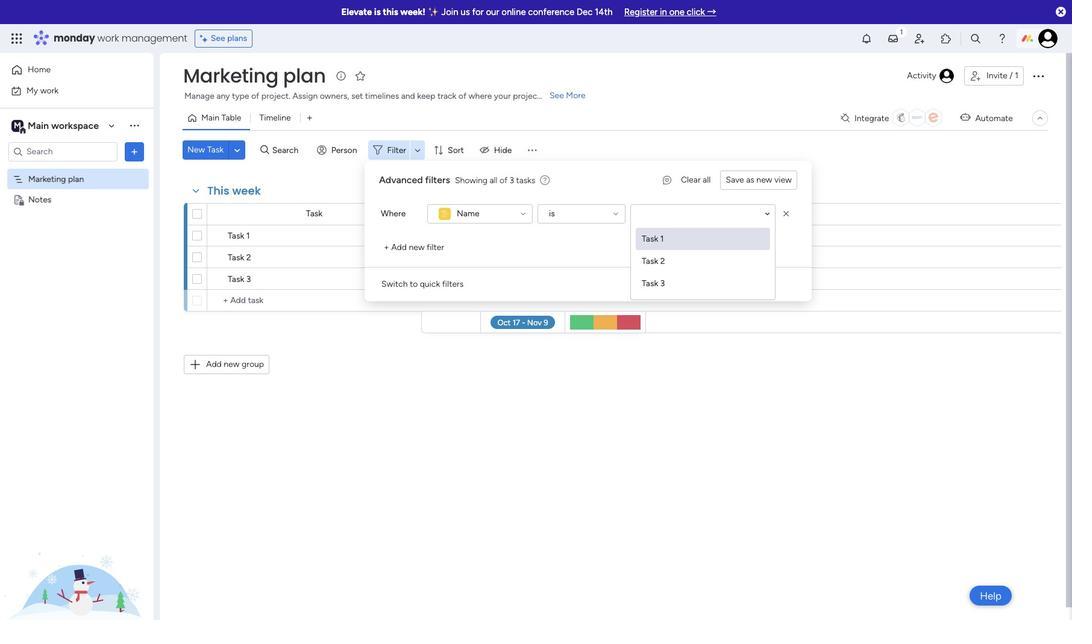 Task type: describe. For each thing, give the bounding box(es) containing it.
14th
[[595, 7, 613, 17]]

collapse board header image
[[1035, 113, 1045, 123]]

see more
[[550, 90, 586, 101]]

activity
[[907, 71, 937, 81]]

filter
[[387, 145, 406, 155]]

my work
[[27, 85, 59, 96]]

sort button
[[429, 140, 471, 160]]

remove sort image
[[781, 208, 793, 220]]

our
[[486, 7, 499, 17]]

as
[[746, 175, 755, 185]]

+
[[384, 242, 389, 253]]

this
[[383, 7, 398, 17]]

where
[[381, 209, 406, 219]]

hide
[[494, 145, 512, 155]]

invite
[[987, 71, 1008, 81]]

→
[[707, 7, 716, 17]]

see for see more
[[550, 90, 564, 101]]

week!
[[400, 7, 426, 17]]

track
[[438, 91, 457, 101]]

/
[[1010, 71, 1013, 81]]

column information image
[[629, 209, 639, 219]]

working
[[580, 231, 612, 241]]

timelines
[[365, 91, 399, 101]]

of inside advanced filters showing all of 3 tasks
[[500, 175, 508, 185]]

one
[[669, 7, 685, 17]]

1 image
[[896, 25, 907, 38]]

filter button
[[368, 140, 425, 160]]

it
[[625, 231, 630, 241]]

all inside button
[[703, 175, 711, 185]]

elevate
[[341, 7, 372, 17]]

switch to quick filters button
[[377, 275, 469, 294]]

switch
[[382, 279, 408, 289]]

help button
[[970, 586, 1012, 606]]

table
[[221, 113, 241, 123]]

to
[[410, 279, 418, 289]]

activity button
[[902, 66, 959, 86]]

click
[[687, 7, 705, 17]]

task inside button
[[207, 145, 224, 155]]

advanced
[[379, 174, 423, 186]]

conference
[[528, 7, 574, 17]]

add view image
[[307, 114, 312, 123]]

workspace options image
[[128, 119, 140, 132]]

group
[[242, 359, 264, 369]]

my work button
[[7, 81, 130, 100]]

kendall parks image
[[1038, 29, 1058, 48]]

+ Add task text field
[[213, 294, 416, 308]]

add inside button
[[206, 359, 222, 369]]

main for main table
[[201, 113, 219, 123]]

date
[[523, 209, 541, 219]]

more
[[566, 90, 586, 101]]

add new group
[[206, 359, 264, 369]]

list box containing task 1
[[631, 223, 775, 295]]

workspace selection element
[[11, 118, 101, 134]]

0 horizontal spatial task 2
[[228, 253, 251, 263]]

0 horizontal spatial 3
[[246, 274, 251, 284]]

work for monday
[[97, 31, 119, 45]]

filter
[[427, 242, 444, 253]]

v2 done deadline image
[[485, 252, 495, 263]]

my
[[27, 85, 38, 96]]

notifications image
[[861, 33, 873, 45]]

angle down image
[[234, 146, 240, 155]]

join
[[441, 7, 458, 17]]

new for filter
[[409, 242, 425, 253]]

status
[[593, 209, 618, 219]]

plans
[[227, 33, 247, 43]]

v2 user feedback image
[[663, 174, 671, 187]]

list box containing marketing plan
[[0, 166, 154, 372]]

clear all
[[681, 175, 711, 185]]

stands.
[[542, 91, 569, 101]]

due
[[506, 209, 521, 219]]

0 vertical spatial is
[[374, 7, 381, 17]]

arrow down image
[[411, 143, 425, 157]]

home button
[[7, 60, 130, 80]]

new inside button
[[224, 359, 240, 369]]

manage
[[184, 91, 214, 101]]

0 horizontal spatial task 3
[[228, 274, 251, 284]]

automate
[[975, 113, 1013, 123]]

showing
[[455, 175, 488, 185]]

lottie animation element
[[0, 498, 154, 620]]

this
[[207, 183, 229, 198]]

for
[[472, 7, 484, 17]]

0 vertical spatial filters
[[425, 174, 450, 186]]

clear all button
[[676, 171, 716, 190]]

help image
[[996, 33, 1008, 45]]

main workspace
[[28, 120, 99, 131]]

nov 5
[[512, 253, 533, 262]]

home
[[28, 64, 51, 75]]

m
[[14, 120, 21, 130]]

in
[[660, 7, 667, 17]]

0 horizontal spatial 1
[[246, 231, 250, 241]]

your
[[494, 91, 511, 101]]

new
[[187, 145, 205, 155]]

show board description image
[[334, 70, 349, 82]]

add inside button
[[391, 242, 407, 253]]

person
[[331, 145, 357, 155]]

1 horizontal spatial plan
[[283, 62, 326, 89]]

management
[[122, 31, 187, 45]]

Due Date field
[[503, 208, 544, 221]]

integrate
[[855, 113, 889, 123]]

hide button
[[475, 140, 519, 160]]

Owner field
[[435, 208, 467, 221]]

owner
[[438, 209, 464, 219]]

1 horizontal spatial marketing plan
[[183, 62, 326, 89]]

clear
[[681, 175, 701, 185]]

1 vertical spatial is
[[549, 209, 555, 219]]

Search field
[[269, 142, 305, 159]]



Task type: vqa. For each thing, say whether or not it's contained in the screenshot.
all inside the button
yes



Task type: locate. For each thing, give the bounding box(es) containing it.
new task button
[[183, 140, 228, 160]]

task 3 inside list box
[[642, 278, 665, 289]]

work for my
[[40, 85, 59, 96]]

work right my
[[40, 85, 59, 96]]

online
[[502, 7, 526, 17]]

add right + at the left
[[391, 242, 407, 253]]

see inside button
[[211, 33, 225, 43]]

2
[[246, 253, 251, 263], [660, 256, 665, 266]]

marketing up notes at the top of page
[[28, 174, 66, 184]]

register in one click → link
[[624, 7, 716, 17]]

marketing plan up notes at the top of page
[[28, 174, 84, 184]]

1 horizontal spatial 1
[[660, 234, 664, 244]]

save
[[726, 175, 744, 185]]

1 horizontal spatial marketing
[[183, 62, 278, 89]]

help
[[980, 590, 1002, 602]]

task 1 down this week field
[[228, 231, 250, 241]]

invite members image
[[914, 33, 926, 45]]

1 vertical spatial add
[[206, 359, 222, 369]]

1 horizontal spatial task 2
[[642, 256, 665, 266]]

menu image
[[526, 144, 538, 156]]

project
[[513, 91, 540, 101]]

1 horizontal spatial new
[[409, 242, 425, 253]]

workspace
[[51, 120, 99, 131]]

task 2 inside list box
[[642, 256, 665, 266]]

0 horizontal spatial main
[[28, 120, 49, 131]]

2 horizontal spatial of
[[500, 175, 508, 185]]

plan up assign
[[283, 62, 326, 89]]

see more link
[[548, 90, 587, 102]]

register
[[624, 7, 658, 17]]

of right track
[[459, 91, 467, 101]]

0 vertical spatial work
[[97, 31, 119, 45]]

0 vertical spatial marketing plan
[[183, 62, 326, 89]]

advanced filters showing all of 3 tasks
[[379, 174, 535, 186]]

manage any type of project. assign owners, set timelines and keep track of where your project stands.
[[184, 91, 569, 101]]

week
[[232, 183, 261, 198]]

dec
[[577, 7, 593, 17]]

learn more image
[[540, 175, 550, 186]]

name
[[457, 209, 479, 219]]

1 horizontal spatial task 1
[[642, 234, 664, 244]]

1 horizontal spatial main
[[201, 113, 219, 123]]

owners,
[[320, 91, 349, 101]]

1 right /
[[1015, 71, 1019, 81]]

1 vertical spatial work
[[40, 85, 59, 96]]

new right as
[[757, 175, 772, 185]]

project.
[[261, 91, 290, 101]]

1 vertical spatial options image
[[128, 146, 140, 158]]

1 horizontal spatial of
[[459, 91, 467, 101]]

None field
[[637, 204, 640, 226]]

view
[[775, 175, 792, 185]]

1 all from the left
[[703, 175, 711, 185]]

of right "type"
[[251, 91, 259, 101]]

any
[[217, 91, 230, 101]]

and
[[401, 91, 415, 101]]

0 vertical spatial new
[[757, 175, 772, 185]]

1 horizontal spatial list box
[[631, 223, 775, 295]]

timeline button
[[250, 108, 300, 128]]

2 horizontal spatial 1
[[1015, 71, 1019, 81]]

add to favorites image
[[355, 70, 367, 82]]

1 horizontal spatial task 3
[[642, 278, 665, 289]]

0 vertical spatial plan
[[283, 62, 326, 89]]

type
[[232, 91, 249, 101]]

filters inside button
[[442, 279, 464, 289]]

0 horizontal spatial is
[[374, 7, 381, 17]]

task 1 inside list box
[[642, 234, 664, 244]]

0 horizontal spatial of
[[251, 91, 259, 101]]

assign
[[293, 91, 318, 101]]

save as new view
[[726, 175, 792, 185]]

workspace image
[[11, 119, 24, 132]]

notes
[[28, 194, 51, 205]]

lottie animation image
[[0, 498, 154, 620]]

see plans
[[211, 33, 247, 43]]

1 vertical spatial filters
[[442, 279, 464, 289]]

on
[[614, 231, 623, 241]]

see plans button
[[194, 30, 253, 48]]

marketing inside list box
[[28, 174, 66, 184]]

0 horizontal spatial list box
[[0, 166, 154, 372]]

1 vertical spatial marketing
[[28, 174, 66, 184]]

marketing up 'any'
[[183, 62, 278, 89]]

task 2
[[228, 253, 251, 263], [642, 256, 665, 266]]

person button
[[312, 140, 364, 160]]

sort
[[448, 145, 464, 155]]

0 horizontal spatial options image
[[128, 146, 140, 158]]

of
[[251, 91, 259, 101], [459, 91, 467, 101], [500, 175, 508, 185]]

switch to quick filters
[[382, 279, 464, 289]]

is left this
[[374, 7, 381, 17]]

1 vertical spatial marketing plan
[[28, 174, 84, 184]]

is
[[374, 7, 381, 17], [549, 209, 555, 219]]

see left more
[[550, 90, 564, 101]]

nov
[[512, 253, 527, 262]]

1 inside button
[[1015, 71, 1019, 81]]

new for view
[[757, 175, 772, 185]]

dapulse integrations image
[[841, 114, 850, 123]]

of left tasks
[[500, 175, 508, 185]]

work right monday
[[97, 31, 119, 45]]

option
[[0, 168, 154, 171]]

main left table
[[201, 113, 219, 123]]

Search in workspace field
[[25, 145, 101, 159]]

marketing plan
[[183, 62, 326, 89], [28, 174, 84, 184]]

0 horizontal spatial work
[[40, 85, 59, 96]]

quick
[[420, 279, 440, 289]]

column information image
[[549, 209, 559, 219]]

done
[[595, 252, 615, 262]]

0 vertical spatial options image
[[1031, 69, 1046, 83]]

2 horizontal spatial new
[[757, 175, 772, 185]]

0 horizontal spatial plan
[[68, 174, 84, 184]]

add
[[391, 242, 407, 253], [206, 359, 222, 369]]

marketing
[[183, 62, 278, 89], [28, 174, 66, 184]]

this week
[[207, 183, 261, 198]]

0 vertical spatial add
[[391, 242, 407, 253]]

us
[[461, 7, 470, 17]]

1 horizontal spatial is
[[549, 209, 555, 219]]

all inside advanced filters showing all of 3 tasks
[[490, 175, 497, 185]]

see
[[211, 33, 225, 43], [550, 90, 564, 101]]

2 vertical spatial new
[[224, 359, 240, 369]]

see left plans
[[211, 33, 225, 43]]

1 vertical spatial new
[[409, 242, 425, 253]]

0 horizontal spatial add
[[206, 359, 222, 369]]

filters right quick
[[442, 279, 464, 289]]

where
[[469, 91, 492, 101]]

elevate is this week! ✨ join us for our online conference dec 14th
[[341, 7, 613, 17]]

main inside button
[[201, 113, 219, 123]]

see for see plans
[[211, 33, 225, 43]]

0 vertical spatial marketing
[[183, 62, 278, 89]]

3 inside advanced filters showing all of 3 tasks
[[510, 175, 514, 185]]

new left group
[[224, 359, 240, 369]]

1 horizontal spatial work
[[97, 31, 119, 45]]

2 horizontal spatial 3
[[660, 278, 665, 289]]

1 inside list box
[[660, 234, 664, 244]]

invite / 1
[[987, 71, 1019, 81]]

keep
[[417, 91, 435, 101]]

0 horizontal spatial see
[[211, 33, 225, 43]]

1 down "week" on the left top
[[246, 231, 250, 241]]

This week field
[[204, 183, 264, 199]]

select product image
[[11, 33, 23, 45]]

work inside button
[[40, 85, 59, 96]]

options image right /
[[1031, 69, 1046, 83]]

filters down sort popup button
[[425, 174, 450, 186]]

options image
[[1031, 69, 1046, 83], [128, 146, 140, 158]]

0 horizontal spatial marketing
[[28, 174, 66, 184]]

0 vertical spatial see
[[211, 33, 225, 43]]

1 vertical spatial see
[[550, 90, 564, 101]]

1 horizontal spatial options image
[[1031, 69, 1046, 83]]

due date
[[506, 209, 541, 219]]

new
[[757, 175, 772, 185], [409, 242, 425, 253], [224, 359, 240, 369]]

new task
[[187, 145, 224, 155]]

2 all from the left
[[490, 175, 497, 185]]

1 horizontal spatial add
[[391, 242, 407, 253]]

0 horizontal spatial all
[[490, 175, 497, 185]]

Marketing plan field
[[180, 62, 329, 89]]

filters
[[425, 174, 450, 186], [442, 279, 464, 289]]

plan down 'search in workspace' field
[[68, 174, 84, 184]]

monday
[[54, 31, 95, 45]]

1 vertical spatial plan
[[68, 174, 84, 184]]

list box
[[0, 166, 154, 372], [631, 223, 775, 295]]

autopilot image
[[960, 110, 971, 125]]

register in one click →
[[624, 7, 716, 17]]

0 horizontal spatial new
[[224, 359, 240, 369]]

v2 search image
[[260, 143, 269, 157]]

1 horizontal spatial 2
[[660, 256, 665, 266]]

all right the clear on the top right of the page
[[703, 175, 711, 185]]

main inside "workspace selection" element
[[28, 120, 49, 131]]

✨
[[428, 7, 439, 17]]

inbox image
[[887, 33, 899, 45]]

1 right it
[[660, 234, 664, 244]]

1 horizontal spatial 3
[[510, 175, 514, 185]]

task 1 right it
[[642, 234, 664, 244]]

is right date
[[549, 209, 555, 219]]

1 horizontal spatial see
[[550, 90, 564, 101]]

+ add new filter button
[[379, 238, 449, 257]]

0 horizontal spatial marketing plan
[[28, 174, 84, 184]]

new left the filter
[[409, 242, 425, 253]]

search everything image
[[970, 33, 982, 45]]

add new group button
[[184, 355, 269, 374]]

all right showing
[[490, 175, 497, 185]]

main
[[201, 113, 219, 123], [28, 120, 49, 131]]

working on it
[[580, 231, 630, 241]]

0 horizontal spatial 2
[[246, 253, 251, 263]]

private board image
[[13, 194, 24, 205]]

marketing plan up "type"
[[183, 62, 326, 89]]

+ add new filter
[[384, 242, 444, 253]]

task 3
[[228, 274, 251, 284], [642, 278, 665, 289]]

options image down workspace options image at left top
[[128, 146, 140, 158]]

1 horizontal spatial all
[[703, 175, 711, 185]]

main for main workspace
[[28, 120, 49, 131]]

tasks
[[516, 175, 535, 185]]

Status field
[[590, 208, 621, 221]]

all
[[703, 175, 711, 185], [490, 175, 497, 185]]

monday work management
[[54, 31, 187, 45]]

0 horizontal spatial task 1
[[228, 231, 250, 241]]

apps image
[[940, 33, 952, 45]]

add left group
[[206, 359, 222, 369]]

main right workspace image
[[28, 120, 49, 131]]



